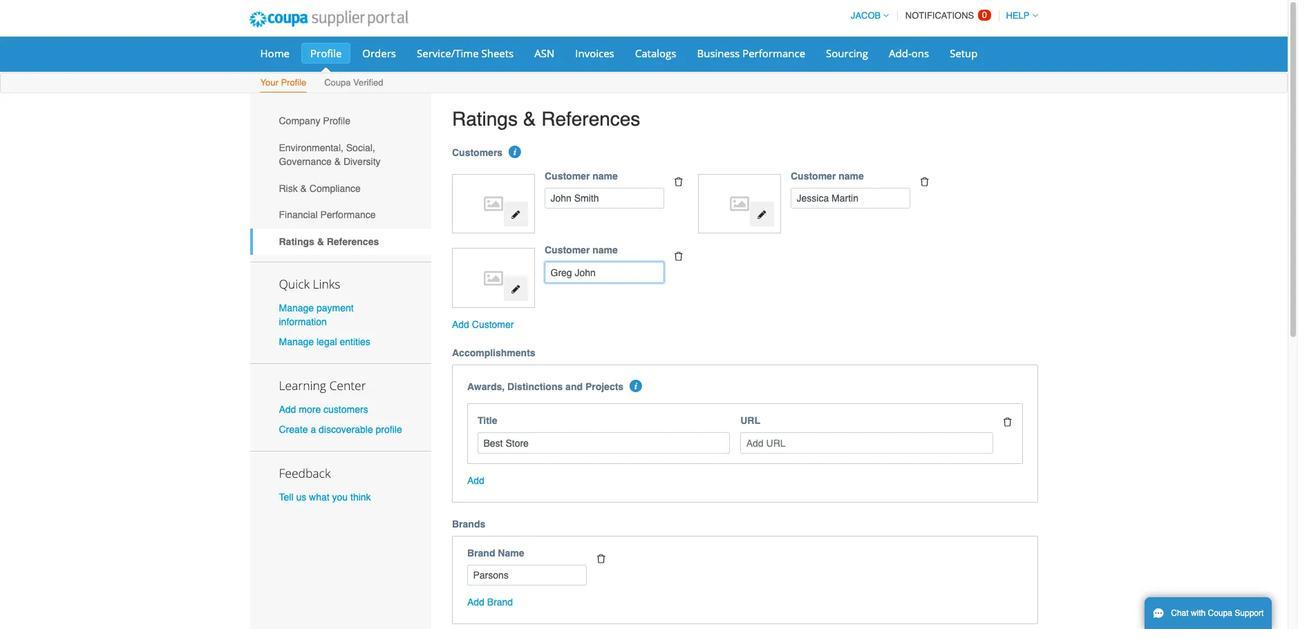 Task type: describe. For each thing, give the bounding box(es) containing it.
more
[[299, 404, 321, 415]]

business performance
[[697, 46, 805, 60]]

awards,
[[467, 382, 505, 393]]

customer inside add customer button
[[472, 320, 514, 331]]

information
[[279, 316, 327, 327]]

1 horizontal spatial ratings & references
[[452, 108, 640, 130]]

think
[[350, 492, 371, 503]]

change image image for first customer name text box from the top
[[511, 210, 521, 220]]

with
[[1191, 609, 1206, 619]]

add button
[[467, 474, 485, 488]]

create a discoverable profile link
[[279, 425, 402, 436]]

0 vertical spatial profile
[[310, 46, 342, 60]]

add brand button
[[467, 596, 513, 610]]

support
[[1235, 609, 1264, 619]]

navigation containing notifications 0
[[845, 2, 1038, 29]]

service/time sheets link
[[408, 43, 523, 64]]

distinctions
[[507, 382, 563, 393]]

manage legal entities link
[[279, 337, 370, 348]]

add more customers
[[279, 404, 368, 415]]

brand name
[[467, 548, 524, 559]]

customer for customer name text field on the right of page
[[791, 170, 836, 182]]

performance for business performance
[[743, 46, 805, 60]]

catalogs
[[635, 46, 676, 60]]

name for customer name text field on the right of page
[[839, 170, 864, 182]]

learning center
[[279, 377, 366, 394]]

name
[[498, 548, 524, 559]]

diversity
[[343, 156, 381, 167]]

0 vertical spatial references
[[541, 108, 640, 130]]

1 vertical spatial ratings & references
[[279, 236, 379, 247]]

jacob
[[851, 10, 881, 21]]

title
[[478, 416, 497, 427]]

logo image for change image for 1st customer name text box from the bottom of the page
[[459, 256, 528, 301]]

asn link
[[526, 43, 564, 64]]

brands
[[452, 519, 485, 530]]

add customer
[[452, 320, 514, 331]]

us
[[296, 492, 306, 503]]

add-
[[889, 46, 912, 60]]

home
[[260, 46, 290, 60]]

orders link
[[353, 43, 405, 64]]

financial performance link
[[250, 202, 431, 229]]

environmental, social, governance & diversity
[[279, 142, 381, 167]]

business
[[697, 46, 740, 60]]

quick
[[279, 276, 310, 292]]

manage payment information link
[[279, 303, 354, 327]]

customer for 1st customer name text box from the bottom of the page
[[545, 245, 590, 256]]

company
[[279, 116, 320, 127]]

financial
[[279, 210, 318, 221]]

Title text field
[[478, 433, 730, 454]]

notifications 0
[[905, 10, 987, 21]]

0 vertical spatial brand
[[467, 548, 495, 559]]

orders
[[362, 46, 396, 60]]

add customer button
[[452, 318, 514, 332]]

help
[[1006, 10, 1030, 21]]

chat with coupa support button
[[1145, 598, 1272, 630]]

name for first customer name text box from the top
[[593, 170, 618, 182]]

legal
[[317, 337, 337, 348]]

verified
[[353, 77, 383, 88]]

setup link
[[941, 43, 987, 64]]

1 customer name text field from the top
[[545, 188, 664, 209]]

financial performance
[[279, 210, 376, 221]]

sourcing
[[826, 46, 868, 60]]

add-ons link
[[880, 43, 938, 64]]

performance for financial performance
[[320, 210, 376, 221]]

risk & compliance link
[[250, 175, 431, 202]]

ratings & references link
[[250, 229, 431, 255]]

logo image for customer name text field on the right of page's change image
[[705, 181, 774, 227]]

customer name for first customer name text box from the top
[[545, 170, 618, 182]]

awards, distinctions and projects
[[467, 382, 624, 393]]

profile
[[376, 425, 402, 436]]

& down financial performance
[[317, 236, 324, 247]]

customers
[[324, 404, 368, 415]]

profile link
[[301, 43, 351, 64]]

home link
[[251, 43, 299, 64]]

service/time
[[417, 46, 479, 60]]

profile for company profile
[[323, 116, 350, 127]]

customer name for 1st customer name text box from the bottom of the page
[[545, 245, 618, 256]]

your profile link
[[260, 75, 307, 93]]

Customer name text field
[[791, 188, 910, 209]]

catalogs link
[[626, 43, 685, 64]]

additional information image for customers
[[509, 146, 522, 158]]

environmental,
[[279, 142, 343, 153]]

help link
[[1000, 10, 1038, 21]]

add-ons
[[889, 46, 929, 60]]

logo image for change image for first customer name text box from the top
[[459, 181, 528, 227]]

add for add customer
[[452, 320, 469, 331]]

and
[[566, 382, 583, 393]]

tell us what you think
[[279, 492, 371, 503]]

& inside environmental, social, governance & diversity
[[334, 156, 341, 167]]

change image image for 1st customer name text box from the bottom of the page
[[511, 285, 521, 294]]



Task type: locate. For each thing, give the bounding box(es) containing it.
add down the brand name
[[467, 598, 485, 609]]

risk
[[279, 183, 298, 194]]

customer name
[[545, 170, 618, 182], [791, 170, 864, 182], [545, 245, 618, 256]]

customers
[[452, 147, 503, 158]]

entities
[[340, 337, 370, 348]]

name for 1st customer name text box from the bottom of the page
[[593, 245, 618, 256]]

coupa left the verified
[[324, 77, 351, 88]]

change image image
[[511, 210, 521, 220], [757, 210, 767, 220], [511, 285, 521, 294]]

customer
[[545, 170, 590, 182], [791, 170, 836, 182], [545, 245, 590, 256], [472, 320, 514, 331]]

your profile
[[260, 77, 306, 88]]

notifications
[[905, 10, 974, 21]]

what
[[309, 492, 330, 503]]

ratings up customers
[[452, 108, 518, 130]]

coupa supplier portal image
[[240, 2, 418, 37]]

manage for manage legal entities
[[279, 337, 314, 348]]

1 horizontal spatial additional information image
[[630, 380, 643, 393]]

add for add
[[467, 475, 485, 487]]

2 customer name text field from the top
[[545, 262, 664, 283]]

accomplishments
[[452, 348, 535, 359]]

company profile
[[279, 116, 350, 127]]

ratings & references down asn
[[452, 108, 640, 130]]

add for add more customers
[[279, 404, 296, 415]]

1 vertical spatial references
[[327, 236, 379, 247]]

manage
[[279, 303, 314, 314], [279, 337, 314, 348]]

profile right your
[[281, 77, 306, 88]]

0 vertical spatial customer name text field
[[545, 188, 664, 209]]

0 horizontal spatial coupa
[[324, 77, 351, 88]]

performance up ratings & references link
[[320, 210, 376, 221]]

coupa verified
[[324, 77, 383, 88]]

ratings & references down financial performance
[[279, 236, 379, 247]]

profile for your profile
[[281, 77, 306, 88]]

0 vertical spatial additional information image
[[509, 146, 522, 158]]

brand
[[467, 548, 495, 559], [487, 598, 513, 609]]

1 horizontal spatial references
[[541, 108, 640, 130]]

1 vertical spatial customer name text field
[[545, 262, 664, 283]]

add up accomplishments
[[452, 320, 469, 331]]

setup
[[950, 46, 978, 60]]

references down financial performance link
[[327, 236, 379, 247]]

ons
[[912, 46, 929, 60]]

0 vertical spatial ratings & references
[[452, 108, 640, 130]]

service/time sheets
[[417, 46, 514, 60]]

& left diversity
[[334, 156, 341, 167]]

learning
[[279, 377, 326, 394]]

coupa verified link
[[324, 75, 384, 93]]

change image image for customer name text field on the right of page
[[757, 210, 767, 220]]

2 vertical spatial profile
[[323, 116, 350, 127]]

0 vertical spatial manage
[[279, 303, 314, 314]]

payment
[[317, 303, 354, 314]]

environmental, social, governance & diversity link
[[250, 135, 431, 175]]

chat with coupa support
[[1171, 609, 1264, 619]]

1 vertical spatial additional information image
[[630, 380, 643, 393]]

add more customers link
[[279, 404, 368, 415]]

jacob link
[[845, 10, 889, 21]]

additional information image
[[509, 146, 522, 158], [630, 380, 643, 393]]

coupa
[[324, 77, 351, 88], [1208, 609, 1233, 619]]

0 vertical spatial coupa
[[324, 77, 351, 88]]

manage inside manage payment information
[[279, 303, 314, 314]]

performance right business
[[743, 46, 805, 60]]

references down the invoices
[[541, 108, 640, 130]]

0
[[982, 10, 987, 20]]

Customer name text field
[[545, 188, 664, 209], [545, 262, 664, 283]]

1 manage from the top
[[279, 303, 314, 314]]

brand inside button
[[487, 598, 513, 609]]

additional information image right customers
[[509, 146, 522, 158]]

1 horizontal spatial coupa
[[1208, 609, 1233, 619]]

add up create
[[279, 404, 296, 415]]

customer for first customer name text box from the top
[[545, 170, 590, 182]]

ratings
[[452, 108, 518, 130], [279, 236, 314, 247]]

coupa right with
[[1208, 609, 1233, 619]]

brand left name
[[467, 548, 495, 559]]

logo image
[[459, 181, 528, 227], [705, 181, 774, 227], [459, 256, 528, 301]]

your
[[260, 77, 278, 88]]

URL text field
[[741, 433, 993, 454]]

chat
[[1171, 609, 1189, 619]]

coupa inside button
[[1208, 609, 1233, 619]]

tell us what you think button
[[279, 491, 371, 505]]

social,
[[346, 142, 375, 153]]

compliance
[[310, 183, 361, 194]]

1 vertical spatial coupa
[[1208, 609, 1233, 619]]

manage for manage payment information
[[279, 303, 314, 314]]

feedback
[[279, 465, 331, 482]]

1 vertical spatial brand
[[487, 598, 513, 609]]

sourcing link
[[817, 43, 877, 64]]

discoverable
[[319, 425, 373, 436]]

profile
[[310, 46, 342, 60], [281, 77, 306, 88], [323, 116, 350, 127]]

1 vertical spatial profile
[[281, 77, 306, 88]]

profile up environmental, social, governance & diversity "link"
[[323, 116, 350, 127]]

you
[[332, 492, 348, 503]]

a
[[311, 425, 316, 436]]

add for add brand
[[467, 598, 485, 609]]

0 horizontal spatial ratings & references
[[279, 236, 379, 247]]

references inside ratings & references link
[[327, 236, 379, 247]]

invoices
[[575, 46, 614, 60]]

1 vertical spatial ratings
[[279, 236, 314, 247]]

1 horizontal spatial performance
[[743, 46, 805, 60]]

add up brands
[[467, 475, 485, 487]]

0 horizontal spatial additional information image
[[509, 146, 522, 158]]

0 horizontal spatial ratings
[[279, 236, 314, 247]]

ratings & references
[[452, 108, 640, 130], [279, 236, 379, 247]]

add brand
[[467, 598, 513, 609]]

0 horizontal spatial references
[[327, 236, 379, 247]]

links
[[313, 276, 340, 292]]

0 vertical spatial performance
[[743, 46, 805, 60]]

quick links
[[279, 276, 340, 292]]

references
[[541, 108, 640, 130], [327, 236, 379, 247]]

governance
[[279, 156, 332, 167]]

invoices link
[[566, 43, 623, 64]]

performance
[[743, 46, 805, 60], [320, 210, 376, 221]]

customer name for customer name text field on the right of page
[[791, 170, 864, 182]]

2 manage from the top
[[279, 337, 314, 348]]

tell
[[279, 492, 293, 503]]

& down asn
[[523, 108, 536, 130]]

brand down brand name text box
[[487, 598, 513, 609]]

create a discoverable profile
[[279, 425, 402, 436]]

navigation
[[845, 2, 1038, 29]]

1 vertical spatial manage
[[279, 337, 314, 348]]

center
[[329, 377, 366, 394]]

&
[[523, 108, 536, 130], [334, 156, 341, 167], [300, 183, 307, 194], [317, 236, 324, 247]]

Brand Name text field
[[467, 565, 587, 586]]

create
[[279, 425, 308, 436]]

asn
[[535, 46, 555, 60]]

manage down information
[[279, 337, 314, 348]]

1 vertical spatial performance
[[320, 210, 376, 221]]

sheets
[[481, 46, 514, 60]]

projects
[[585, 382, 624, 393]]

profile down coupa supplier portal image
[[310, 46, 342, 60]]

risk & compliance
[[279, 183, 361, 194]]

additional information image for awards, distinctions and projects
[[630, 380, 643, 393]]

& right risk
[[300, 183, 307, 194]]

manage up information
[[279, 303, 314, 314]]

0 horizontal spatial performance
[[320, 210, 376, 221]]

manage legal entities
[[279, 337, 370, 348]]

ratings down financial
[[279, 236, 314, 247]]

company profile link
[[250, 108, 431, 135]]

1 horizontal spatial ratings
[[452, 108, 518, 130]]

0 vertical spatial ratings
[[452, 108, 518, 130]]

additional information image right projects
[[630, 380, 643, 393]]

url
[[741, 416, 760, 427]]



Task type: vqa. For each thing, say whether or not it's contained in the screenshot.
Add Customer Button
yes



